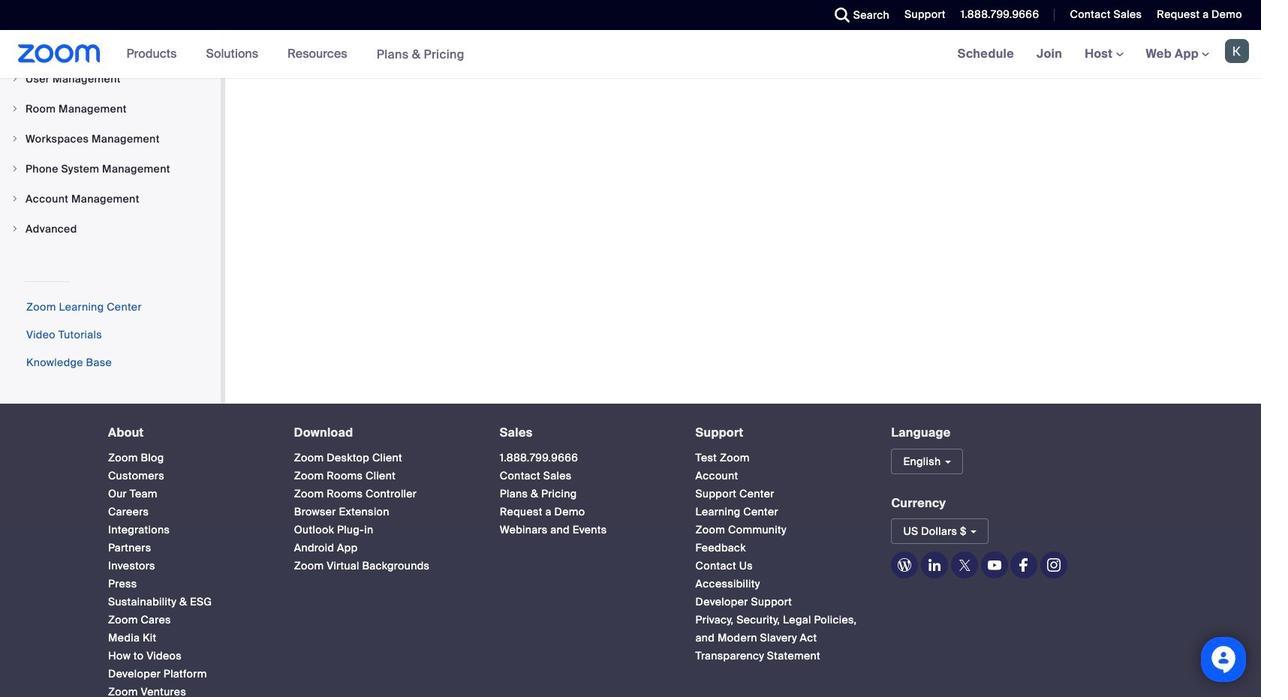 Task type: describe. For each thing, give the bounding box(es) containing it.
4 heading from the left
[[696, 426, 864, 440]]

3 heading from the left
[[500, 426, 669, 440]]

6 menu item from the top
[[0, 215, 221, 243]]

4 right image from the top
[[11, 194, 20, 203]]

3 menu item from the top
[[0, 125, 221, 153]]

3 right image from the top
[[11, 164, 20, 173]]

1 heading from the left
[[108, 426, 267, 440]]

zoom logo image
[[18, 44, 100, 63]]

1 right image from the top
[[11, 74, 20, 83]]

profile picture image
[[1225, 39, 1249, 63]]



Task type: locate. For each thing, give the bounding box(es) containing it.
heading
[[108, 426, 267, 440], [294, 426, 473, 440], [500, 426, 669, 440], [696, 426, 864, 440]]

product information navigation
[[115, 30, 476, 79]]

menu item
[[0, 65, 221, 93], [0, 95, 221, 123], [0, 125, 221, 153], [0, 155, 221, 183], [0, 185, 221, 213], [0, 215, 221, 243]]

2 right image from the top
[[11, 134, 20, 143]]

right image
[[11, 104, 20, 113], [11, 134, 20, 143], [11, 164, 20, 173], [11, 194, 20, 203]]

1 menu item from the top
[[0, 65, 221, 93]]

2 heading from the left
[[294, 426, 473, 440]]

4 menu item from the top
[[0, 155, 221, 183]]

admin menu menu
[[0, 35, 221, 245]]

5 menu item from the top
[[0, 185, 221, 213]]

2 menu item from the top
[[0, 95, 221, 123]]

meetings navigation
[[946, 30, 1261, 79]]

banner
[[0, 30, 1261, 79]]

right image
[[11, 74, 20, 83], [11, 224, 20, 233]]

2 right image from the top
[[11, 224, 20, 233]]

1 vertical spatial right image
[[11, 224, 20, 233]]

0 vertical spatial right image
[[11, 74, 20, 83]]

1 right image from the top
[[11, 104, 20, 113]]



Task type: vqa. For each thing, say whether or not it's contained in the screenshot.
third right image from the top
yes



